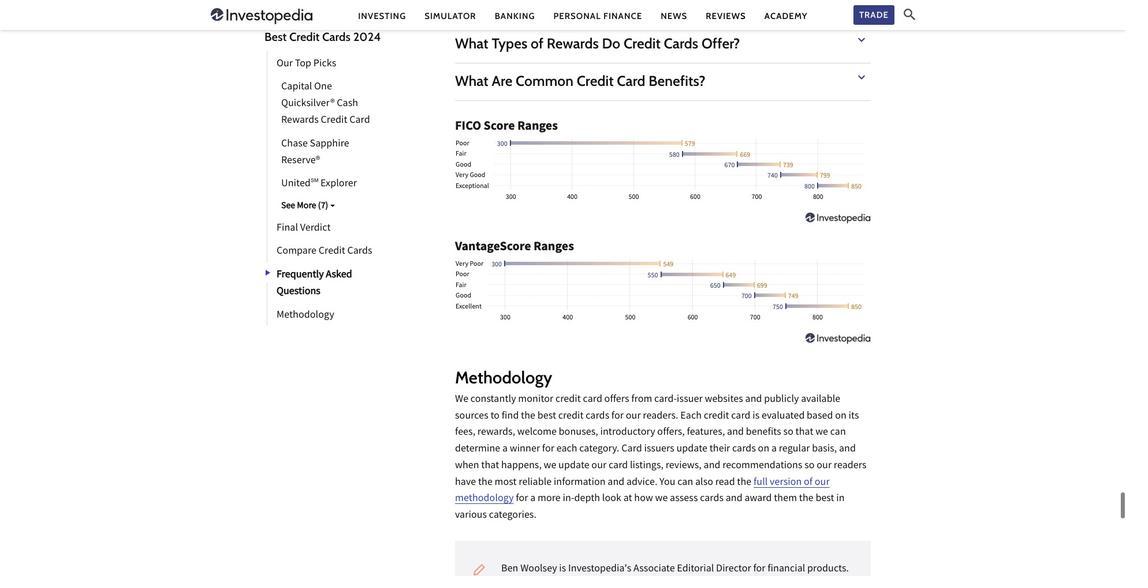 Task type: vqa. For each thing, say whether or not it's contained in the screenshot.
THE 'FULL VERSION OF OUR METHODOLOGY'
yes



Task type: describe. For each thing, give the bounding box(es) containing it.
look
[[602, 492, 621, 508]]

our top picks link
[[267, 51, 336, 75]]

investopedia homepage image
[[211, 7, 312, 25]]

most
[[495, 476, 517, 491]]

of inside bank of america® travel rewards for students
[[306, 201, 316, 216]]

compare
[[277, 245, 317, 260]]

cards for best credit cards 2024
[[322, 29, 351, 44]]

students
[[337, 217, 376, 233]]

simulator
[[425, 11, 476, 21]]

america®
[[318, 201, 358, 216]]

in
[[836, 492, 845, 508]]

and up the their
[[727, 426, 744, 441]]

rewards for capital one quicksilver® cash rewards credit card
[[281, 113, 319, 129]]

chase sapphire reserve® link
[[267, 131, 386, 172]]

find
[[502, 409, 519, 425]]

read
[[715, 476, 735, 491]]

for inside bank of america® travel rewards for students
[[321, 217, 335, 233]]

final verdict link
[[267, 216, 331, 239]]

reviews,
[[666, 459, 702, 475]]

personal finance link
[[554, 10, 642, 22]]

final
[[277, 221, 298, 237]]

preferred℠
[[338, 201, 386, 216]]

sources
[[455, 409, 488, 425]]

various
[[455, 509, 487, 525]]

them
[[774, 492, 797, 508]]

capital one® savorone® cash rewards credit card
[[281, 201, 393, 233]]

capital one platinum secured link
[[267, 195, 400, 235]]

issuer
[[677, 393, 703, 408]]

readers.
[[643, 409, 678, 425]]

and up is
[[745, 393, 762, 408]]

offers
[[604, 393, 629, 408]]

0 horizontal spatial card
[[583, 393, 602, 408]]

personal finance
[[554, 11, 642, 21]]

world of hyatt credit card
[[281, 201, 396, 216]]

ink business preferred℠ credit card
[[281, 201, 386, 233]]

full version of our methodology
[[455, 476, 830, 508]]

credit inside the citi® diamond preferred® credit card
[[281, 217, 308, 233]]

trade
[[859, 10, 889, 20]]

2 horizontal spatial we
[[816, 426, 828, 441]]

and up readers
[[839, 442, 856, 458]]

united℠ explorer link
[[267, 172, 357, 195]]

news
[[661, 11, 687, 21]]

cards inside for a more in-depth look at how we assess cards and award them the best in various categories.
[[700, 492, 724, 508]]

business
[[297, 201, 335, 216]]

card inside we constantly monitor credit card offers from card-issuer websites and publicly available sources to find the best credit cards for our readers. each credit card is evaluated based on its fees, rewards, welcome bonuses, introductory offers, features, and benefits so that we can determine a winner for each category. card issuers update their cards on a regular basis, and when that happens, we update our card listings, reviews, and recommendations so our readers have the most reliable information and advice. you can also read the
[[622, 442, 642, 458]]

categories.
[[489, 509, 536, 525]]

assess
[[670, 492, 698, 508]]

0 horizontal spatial a
[[502, 442, 508, 458]]

final verdict
[[277, 221, 331, 237]]

cards down "news" link
[[664, 34, 698, 52]]

personal
[[554, 11, 601, 21]]

more
[[538, 492, 561, 508]]

what types of rewards do credit cards offer?
[[455, 34, 740, 52]]

chase sapphire reserve®
[[281, 137, 349, 169]]

2 horizontal spatial a
[[772, 442, 777, 458]]

advice.
[[627, 476, 657, 491]]

bank of america® travel rewards for students link
[[267, 195, 400, 235]]

common
[[516, 72, 573, 89]]

academy link
[[764, 10, 808, 22]]

diamond
[[302, 201, 343, 216]]

compare credit cards link
[[267, 239, 372, 263]]

also
[[695, 476, 713, 491]]

winner
[[510, 442, 540, 458]]

see
[[281, 200, 295, 214]]

search image
[[904, 9, 915, 20]]

card inside blue cash preferred® card from american express
[[374, 201, 394, 216]]

in-
[[563, 492, 574, 508]]

our top picks
[[277, 57, 336, 72]]

for inside for a more in-depth look at how we assess cards and award them the best in various categories.
[[516, 492, 528, 508]]

credit inside capital one quicksilver® cash rewards credit card
[[321, 113, 347, 129]]

capital one® savorone® cash rewards credit card link
[[267, 195, 400, 235]]

what for what are common credit card benefits?
[[455, 72, 488, 89]]

banking
[[495, 11, 535, 21]]

card inside 'capital one® savorone® cash rewards credit card'
[[373, 217, 393, 233]]

secured
[[281, 217, 317, 233]]

frequently asked questions
[[277, 268, 352, 301]]

news link
[[661, 10, 687, 22]]

cards for compare credit cards
[[347, 245, 372, 260]]

basis,
[[812, 442, 837, 458]]

a inside for a more in-depth look at how we assess cards and award them the best in various categories.
[[530, 492, 536, 508]]

best inside for a more in-depth look at how we assess cards and award them the best in various categories.
[[816, 492, 834, 508]]

academy
[[764, 11, 808, 21]]

preferred® for diamond
[[345, 201, 390, 216]]

one®
[[314, 201, 336, 216]]

the inside for a more in-depth look at how we assess cards and award them the best in various categories.
[[799, 492, 814, 508]]

citi®
[[281, 201, 300, 216]]

from inside blue cash preferred® card from american express
[[281, 217, 304, 233]]

2024
[[353, 29, 381, 44]]

2 vertical spatial card
[[609, 459, 628, 475]]

cash for one®
[[281, 217, 303, 233]]

the left full
[[737, 476, 752, 491]]

our
[[277, 57, 293, 72]]

each
[[557, 442, 577, 458]]

offer?
[[702, 34, 740, 52]]

its
[[849, 409, 859, 425]]

determine
[[455, 442, 500, 458]]

and inside for a more in-depth look at how we assess cards and award them the best in various categories.
[[726, 492, 743, 508]]

savorone®
[[339, 201, 386, 216]]

reliable
[[519, 476, 552, 491]]

regular
[[779, 442, 810, 458]]

and down the their
[[704, 459, 720, 475]]

we
[[455, 393, 468, 408]]

investing link
[[358, 10, 406, 22]]

methodology
[[455, 492, 514, 508]]

we constantly monitor credit card offers from card-issuer websites and publicly available sources to find the best credit cards for our readers. each credit card is evaluated based on its fees, rewards, welcome bonuses, introductory offers, features, and benefits so that we can determine a winner for each category. card issuers update their cards on a regular basis, and when that happens, we update our card listings, reviews, and recommendations so our readers have the most reliable information and advice. you can also read the
[[455, 393, 867, 491]]

evaluated
[[762, 409, 805, 425]]

capital for capital one quicksilver® cash rewards credit card
[[281, 80, 312, 96]]

travel
[[360, 201, 386, 216]]

rewards,
[[477, 426, 515, 441]]

capital one platinum secured
[[281, 201, 374, 233]]

cash inside blue cash preferred® card from american express
[[303, 201, 324, 216]]

card inside the citi® diamond preferred® credit card
[[310, 217, 330, 233]]



Task type: locate. For each thing, give the bounding box(es) containing it.
0 horizontal spatial that
[[481, 459, 499, 475]]

update up reviews,
[[676, 442, 707, 458]]

2 vertical spatial cash
[[281, 217, 303, 233]]

recommendations
[[723, 459, 802, 475]]

frequently
[[277, 268, 324, 284]]

rewards
[[547, 34, 599, 52], [281, 113, 319, 129], [281, 217, 319, 233], [305, 217, 342, 233]]

websites
[[705, 393, 743, 408]]

what
[[455, 34, 488, 52], [455, 72, 488, 89]]

a
[[502, 442, 508, 458], [772, 442, 777, 458], [530, 492, 536, 508]]

from left card-
[[631, 393, 652, 408]]

0 vertical spatial can
[[830, 426, 846, 441]]

investing
[[358, 11, 406, 21]]

0 vertical spatial on
[[835, 409, 847, 425]]

credit inside the ink business preferred℠ credit card
[[281, 217, 308, 233]]

methodology down the questions
[[277, 308, 334, 324]]

more
[[297, 200, 316, 214]]

1 horizontal spatial cards
[[700, 492, 724, 508]]

2 preferred® from the left
[[345, 201, 390, 216]]

cards down the also
[[700, 492, 724, 508]]

compare credit cards
[[277, 245, 372, 260]]

offers,
[[657, 426, 685, 441]]

0 vertical spatial so
[[783, 426, 793, 441]]

rewards for capital one® savorone® cash rewards credit card
[[305, 217, 342, 233]]

card
[[583, 393, 602, 408], [731, 409, 751, 425], [609, 459, 628, 475]]

0 vertical spatial one
[[314, 80, 332, 96]]

of inside full version of our methodology
[[804, 476, 813, 491]]

1 vertical spatial so
[[805, 459, 815, 475]]

0 horizontal spatial from
[[281, 217, 304, 233]]

card left the offers
[[583, 393, 602, 408]]

what are common credit card benefits?
[[455, 72, 706, 89]]

cards down students
[[347, 245, 372, 260]]

full version of our methodology link
[[455, 476, 830, 508]]

0 horizontal spatial can
[[678, 476, 693, 491]]

1 horizontal spatial best
[[816, 492, 834, 508]]

1 what from the top
[[455, 34, 488, 52]]

rewards inside 'capital one® savorone® cash rewards credit card'
[[305, 217, 342, 233]]

and down read
[[726, 492, 743, 508]]

0 vertical spatial methodology
[[277, 308, 334, 324]]

reviews link
[[706, 10, 746, 22]]

card down category. at the bottom of the page
[[609, 459, 628, 475]]

express
[[350, 217, 383, 233]]

hyatt
[[321, 201, 345, 216]]

1 vertical spatial card
[[731, 409, 751, 425]]

0 vertical spatial from
[[281, 217, 304, 233]]

so down evaluated at the bottom right
[[783, 426, 793, 441]]

rewards inside bank of america® travel rewards for students
[[281, 217, 319, 233]]

the right find
[[521, 409, 535, 425]]

you
[[660, 476, 675, 491]]

1 horizontal spatial on
[[835, 409, 847, 425]]

depth
[[574, 492, 600, 508]]

rewards inside capital one quicksilver® cash rewards credit card
[[281, 113, 319, 129]]

best inside we constantly monitor credit card offers from card-issuer websites and publicly available sources to find the best credit cards for our readers. each credit card is evaluated based on its fees, rewards, welcome bonuses, introductory offers, features, and benefits so that we can determine a winner for each category. card issuers update their cards on a regular basis, and when that happens, we update our card listings, reviews, and recommendations so our readers have the most reliable information and advice. you can also read the
[[537, 409, 556, 425]]

1 vertical spatial cash
[[303, 201, 324, 216]]

preferred® inside the citi® diamond preferred® credit card
[[345, 201, 390, 216]]

platinum
[[334, 201, 374, 216]]

0 horizontal spatial we
[[544, 459, 556, 475]]

0 vertical spatial best
[[537, 409, 556, 425]]

best up welcome
[[537, 409, 556, 425]]

from down bank
[[281, 217, 304, 233]]

features,
[[687, 426, 725, 441]]

cards right the their
[[732, 442, 756, 458]]

best credit cards 2024
[[264, 29, 381, 44]]

constantly
[[471, 393, 516, 408]]

1 vertical spatial we
[[544, 459, 556, 475]]

a left more
[[530, 492, 536, 508]]

1 vertical spatial what
[[455, 72, 488, 89]]

based
[[807, 409, 833, 425]]

1 one from the top
[[314, 80, 332, 96]]

asked
[[326, 268, 352, 284]]

that up regular
[[796, 426, 813, 441]]

full
[[754, 476, 768, 491]]

and up look
[[608, 476, 624, 491]]

methodology
[[277, 308, 334, 324], [455, 368, 552, 388]]

a down benefits
[[772, 442, 777, 458]]

american
[[306, 217, 347, 233]]

the up methodology
[[478, 476, 493, 491]]

we up reliable
[[544, 459, 556, 475]]

1 horizontal spatial cash
[[303, 201, 324, 216]]

reserve®
[[281, 154, 320, 169]]

0 horizontal spatial so
[[783, 426, 793, 441]]

1 preferred® from the left
[[326, 201, 372, 216]]

credit right "monitor"
[[556, 393, 581, 408]]

(7)
[[318, 200, 328, 214]]

on down benefits
[[758, 442, 769, 458]]

we down based
[[816, 426, 828, 441]]

0 horizontal spatial cards
[[586, 409, 609, 425]]

capital for capital one® savorone® cash rewards credit card
[[281, 201, 312, 216]]

methodology up constantly
[[455, 368, 552, 388]]

banking link
[[495, 10, 535, 22]]

2 vertical spatial we
[[655, 492, 668, 508]]

credit inside 'capital one® savorone® cash rewards credit card'
[[344, 217, 371, 233]]

preferred®
[[326, 201, 372, 216], [345, 201, 390, 216]]

are
[[492, 72, 513, 89]]

that
[[796, 426, 813, 441], [481, 459, 499, 475]]

1 vertical spatial can
[[678, 476, 693, 491]]

2 horizontal spatial cash
[[337, 97, 358, 112]]

best left in
[[816, 492, 834, 508]]

1 horizontal spatial so
[[805, 459, 815, 475]]

fees,
[[455, 426, 475, 441]]

0 vertical spatial card
[[583, 393, 602, 408]]

benefits?
[[649, 72, 706, 89]]

united℠
[[281, 177, 318, 193]]

1 vertical spatial update
[[558, 459, 589, 475]]

cash
[[337, 97, 358, 112], [303, 201, 324, 216], [281, 217, 303, 233]]

see more (7)
[[281, 200, 328, 214]]

bonuses,
[[559, 426, 598, 441]]

readers
[[834, 459, 867, 475]]

what left the are
[[455, 72, 488, 89]]

can up the basis,
[[830, 426, 846, 441]]

0 vertical spatial we
[[816, 426, 828, 441]]

world of hyatt credit card link
[[267, 195, 396, 219]]

2 vertical spatial cards
[[700, 492, 724, 508]]

our inside full version of our methodology
[[815, 476, 830, 491]]

update
[[676, 442, 707, 458], [558, 459, 589, 475]]

capital inside capital one quicksilver® cash rewards credit card
[[281, 80, 312, 96]]

0 vertical spatial cash
[[337, 97, 358, 112]]

0 horizontal spatial methodology
[[277, 308, 334, 324]]

1 horizontal spatial a
[[530, 492, 536, 508]]

2 horizontal spatial cards
[[732, 442, 756, 458]]

that down determine
[[481, 459, 499, 475]]

welcome
[[517, 426, 557, 441]]

1 horizontal spatial that
[[796, 426, 813, 441]]

one for cash
[[314, 80, 332, 96]]

one inside capital one platinum secured
[[314, 201, 332, 216]]

0 vertical spatial update
[[676, 442, 707, 458]]

award
[[745, 492, 772, 508]]

cards up 'bonuses,'
[[586, 409, 609, 425]]

can up assess
[[678, 476, 693, 491]]

1 vertical spatial one
[[314, 201, 332, 216]]

chase
[[281, 137, 308, 152]]

trade link
[[853, 5, 895, 25]]

1 vertical spatial from
[[631, 393, 652, 408]]

card inside the ink business preferred℠ credit card
[[310, 217, 330, 233]]

the right "them"
[[799, 492, 814, 508]]

how
[[634, 492, 653, 508]]

for a more in-depth look at how we assess cards and award them the best in various categories.
[[455, 492, 845, 525]]

card left is
[[731, 409, 751, 425]]

we down you
[[655, 492, 668, 508]]

methodology link
[[267, 303, 334, 326]]

what down simulator link
[[455, 34, 488, 52]]

credit down websites
[[704, 409, 729, 425]]

from
[[281, 217, 304, 233], [631, 393, 652, 408]]

1 horizontal spatial from
[[631, 393, 652, 408]]

capital inside capital one platinum secured
[[281, 201, 312, 216]]

one inside capital one quicksilver® cash rewards credit card
[[314, 80, 332, 96]]

so down the basis,
[[805, 459, 815, 475]]

bank of america® travel rewards for students
[[281, 201, 386, 233]]

capital for capital one platinum secured
[[281, 201, 312, 216]]

0 horizontal spatial best
[[537, 409, 556, 425]]

update up the information
[[558, 459, 589, 475]]

0 vertical spatial that
[[796, 426, 813, 441]]

at
[[624, 492, 632, 508]]

from inside we constantly monitor credit card offers from card-issuer websites and publicly available sources to find the best credit cards for our readers. each credit card is evaluated based on its fees, rewards, welcome bonuses, introductory offers, features, and benefits so that we can determine a winner for each category. card issuers update their cards on a regular basis, and when that happens, we update our card listings, reviews, and recommendations so our readers have the most reliable information and advice. you can also read the
[[631, 393, 652, 408]]

2 what from the top
[[455, 72, 488, 89]]

when
[[455, 459, 479, 475]]

cards
[[586, 409, 609, 425], [732, 442, 756, 458], [700, 492, 724, 508]]

bank
[[281, 201, 304, 216]]

and
[[745, 393, 762, 408], [727, 426, 744, 441], [839, 442, 856, 458], [704, 459, 720, 475], [608, 476, 624, 491], [726, 492, 743, 508]]

card inside capital one quicksilver® cash rewards credit card
[[349, 113, 370, 129]]

on left its
[[835, 409, 847, 425]]

simulator link
[[425, 10, 476, 22]]

ink business preferred℠ credit card link
[[267, 195, 400, 235]]

one for secured
[[314, 201, 332, 216]]

1 vertical spatial that
[[481, 459, 499, 475]]

what for what types of rewards do credit cards offer?
[[455, 34, 488, 52]]

1 vertical spatial best
[[816, 492, 834, 508]]

1 horizontal spatial we
[[655, 492, 668, 508]]

0 vertical spatial cards
[[586, 409, 609, 425]]

each
[[680, 409, 702, 425]]

picks
[[313, 57, 336, 72]]

1 horizontal spatial methodology
[[455, 368, 552, 388]]

do
[[602, 34, 620, 52]]

introductory
[[600, 426, 655, 441]]

of
[[531, 34, 544, 52], [306, 201, 316, 216], [309, 201, 319, 216], [804, 476, 813, 491]]

reviews
[[706, 11, 746, 21]]

rewards for bank of america® travel rewards for students
[[281, 217, 319, 233]]

2 horizontal spatial card
[[731, 409, 751, 425]]

monitor
[[518, 393, 553, 408]]

benefits
[[746, 426, 781, 441]]

1 horizontal spatial can
[[830, 426, 846, 441]]

1 vertical spatial cards
[[732, 442, 756, 458]]

0 horizontal spatial cash
[[281, 217, 303, 233]]

0 vertical spatial what
[[455, 34, 488, 52]]

on
[[835, 409, 847, 425], [758, 442, 769, 458]]

our
[[626, 409, 641, 425], [592, 459, 607, 475], [817, 459, 832, 475], [815, 476, 830, 491]]

top
[[295, 57, 311, 72]]

credit up 'bonuses,'
[[558, 409, 584, 425]]

types
[[492, 34, 527, 52]]

0 horizontal spatial update
[[558, 459, 589, 475]]

blue cash preferred® card from american express link
[[267, 195, 400, 235]]

capital inside 'capital one® savorone® cash rewards credit card'
[[281, 201, 312, 216]]

preferred® inside blue cash preferred® card from american express
[[326, 201, 372, 216]]

cards up picks
[[322, 29, 351, 44]]

preferred® for cash
[[326, 201, 372, 216]]

ink
[[281, 201, 295, 216]]

0 horizontal spatial on
[[758, 442, 769, 458]]

cash for one
[[337, 97, 358, 112]]

1 horizontal spatial card
[[609, 459, 628, 475]]

2 one from the top
[[314, 201, 332, 216]]

explorer
[[321, 177, 357, 193]]

cash inside 'capital one® savorone® cash rewards credit card'
[[281, 217, 303, 233]]

a down rewards,
[[502, 442, 508, 458]]

we inside for a more in-depth look at how we assess cards and award them the best in various categories.
[[655, 492, 668, 508]]

best
[[537, 409, 556, 425], [816, 492, 834, 508]]

1 vertical spatial on
[[758, 442, 769, 458]]

1 horizontal spatial update
[[676, 442, 707, 458]]

1 vertical spatial methodology
[[455, 368, 552, 388]]

cash inside capital one quicksilver® cash rewards credit card
[[337, 97, 358, 112]]



